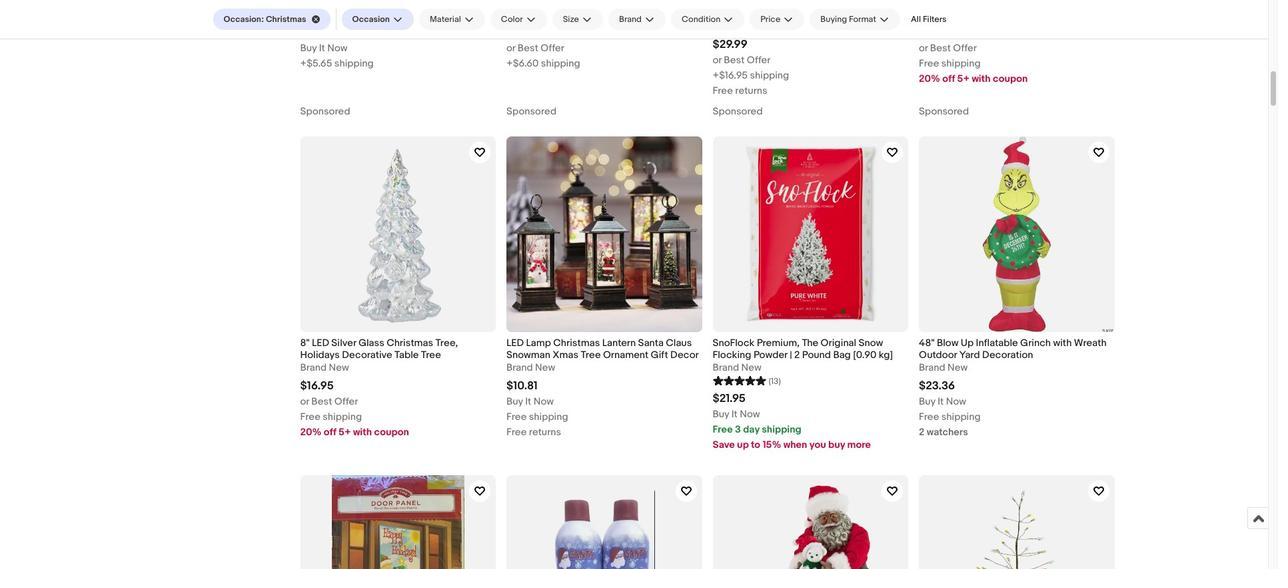 Task type: vqa. For each thing, say whether or not it's contained in the screenshot.
Snow
yes



Task type: describe. For each thing, give the bounding box(es) containing it.
lamp
[[526, 337, 551, 350]]

condition
[[682, 14, 721, 25]]

christmas inside led lamp christmas lantern santa claus snowman xmas tree ornament gift decor brand new $10.81 buy it now free shipping free returns
[[553, 337, 600, 350]]

$15.00 buy it now +$5.65 shipping
[[300, 26, 374, 70]]

led inside 8" led silver glass christmas tree, holidays decorative table tree brand new $16.95 or best offer free shipping 20% off 5+ with coupon
[[312, 337, 329, 350]]

free inside 8" led silver glass christmas tree, holidays decorative table tree brand new $16.95 or best offer free shipping 20% off 5+ with coupon
[[300, 411, 321, 424]]

condition button
[[671, 9, 745, 30]]

offer inside $42.99 or best offer +$6.60 shipping
[[541, 42, 565, 55]]

it inside 48" blow up inflatable grinch with wreath outdoor yard decoration brand new $23.36 buy it now free shipping 2 watchers
[[938, 396, 944, 409]]

snoflock premium, the original snow flocking powder | 2 pound bag [0.90 kg] image
[[713, 137, 909, 332]]

it inside $15.00 buy it now +$5.65 shipping
[[319, 42, 325, 55]]

when
[[784, 439, 808, 452]]

new inside 'snoflock premium, the original snow flocking powder | 2 pound bag [0.90 kg] brand new'
[[742, 362, 762, 375]]

shipping inside $21.95 buy it now free 3 day shipping save up to 15% when you buy more
[[762, 424, 802, 437]]

sponsored for $23.95
[[919, 105, 969, 118]]

grinch
[[1021, 337, 1051, 350]]

occasion button
[[342, 9, 414, 30]]

off inside 8" led silver glass christmas tree, holidays decorative table tree brand new $16.95 or best offer free shipping 20% off 5+ with coupon
[[324, 427, 336, 439]]

$42.99 or best offer +$6.60 shipping
[[507, 26, 580, 70]]

pre-owned for $15.00
[[300, 8, 353, 21]]

$21.95
[[713, 393, 746, 406]]

$23.36
[[919, 380, 955, 393]]

[0.90
[[853, 349, 877, 362]]

it inside led lamp christmas lantern santa claus snowman xmas tree ornament gift decor brand new $10.81 buy it now free shipping free returns
[[525, 396, 532, 409]]

48" blow up inflatable grinch with wreath outdoor yard decoration image
[[919, 137, 1115, 332]]

claus
[[666, 337, 692, 350]]

buy
[[829, 439, 845, 452]]

$21.95 buy it now free 3 day shipping save up to 15% when you buy more
[[713, 393, 871, 452]]

outdoor
[[919, 349, 957, 362]]

occasion:
[[224, 14, 264, 25]]

shipping inside $29.99 or best offer +$16.95 shipping free returns
[[750, 69, 790, 82]]

now inside led lamp christmas lantern santa claus snowman xmas tree ornament gift decor brand new $10.81 buy it now free shipping free returns
[[534, 396, 554, 409]]

with inside brand new $23.95 or best offer free shipping 20% off 5+ with coupon
[[972, 73, 991, 85]]

brand inside brand new $23.95 or best offer free shipping 20% off 5+ with coupon
[[919, 8, 946, 21]]

decor
[[671, 349, 699, 362]]

premium,
[[757, 337, 800, 350]]

table
[[395, 349, 419, 362]]

led lamp christmas lantern santa claus snowman xmas tree ornament gift decor brand new $10.81 buy it now free shipping free returns
[[507, 337, 699, 439]]

or inside brand new $23.95 or best offer free shipping 20% off 5+ with coupon
[[919, 42, 928, 55]]

offer inside brand new $23.95 or best offer free shipping 20% off 5+ with coupon
[[954, 42, 977, 55]]

lantern
[[602, 337, 636, 350]]

snoflock premium, the original snow flocking powder | 2 pound bag [0.90 kg] link
[[713, 337, 909, 362]]

owned for $42.99
[[526, 8, 559, 21]]

you
[[810, 439, 826, 452]]

brand inside 48" blow up inflatable grinch with wreath outdoor yard decoration brand new $23.36 buy it now free shipping 2 watchers
[[919, 362, 946, 375]]

free inside $21.95 buy it now free 3 day shipping save up to 15% when you buy more
[[713, 424, 733, 437]]

48" blow up inflatable grinch with wreath outdoor yard decoration brand new $23.36 buy it now free shipping 2 watchers
[[919, 337, 1107, 439]]

48" blow up inflatable grinch with wreath outdoor yard decoration link
[[919, 337, 1115, 362]]

20% inside brand new $23.95 or best offer free shipping 20% off 5+ with coupon
[[919, 73, 941, 85]]

all
[[911, 14, 921, 25]]

kg]
[[879, 349, 893, 362]]

now inside $15.00 buy it now +$5.65 shipping
[[327, 42, 348, 55]]

original
[[821, 337, 857, 350]]

all filters button
[[906, 9, 952, 30]]

$16.95
[[300, 380, 334, 393]]

flocking
[[713, 349, 752, 362]]

yard
[[960, 349, 980, 362]]

material
[[430, 14, 461, 25]]

shipping inside led lamp christmas lantern santa claus snowman xmas tree ornament gift decor brand new $10.81 buy it now free shipping free returns
[[529, 411, 568, 424]]

led lamp christmas lantern santa claus snowman xmas tree ornament gift decor link
[[507, 337, 702, 362]]

snoflock
[[713, 337, 755, 350]]

gift
[[651, 349, 668, 362]]

2 inside 'snoflock premium, the original snow flocking powder | 2 pound bag [0.90 kg] brand new'
[[795, 349, 800, 362]]

new inside 8" led silver glass christmas tree, holidays decorative table tree brand new $16.95 or best offer free shipping 20% off 5+ with coupon
[[329, 362, 349, 375]]

offer inside $29.99 or best offer +$16.95 shipping free returns
[[747, 54, 771, 67]]

buy inside led lamp christmas lantern santa claus snowman xmas tree ornament gift decor brand new $10.81 buy it now free shipping free returns
[[507, 396, 523, 409]]

format
[[849, 14, 877, 25]]

$23.95
[[919, 26, 955, 39]]

2 horizontal spatial pre-owned
[[713, 20, 765, 33]]

+$16.95
[[713, 69, 748, 82]]

snowman
[[507, 349, 551, 362]]

occasion: christmas link
[[213, 9, 330, 30]]

size
[[563, 14, 579, 25]]

+$5.65
[[300, 57, 332, 70]]

now inside $21.95 buy it now free 3 day shipping save up to 15% when you buy more
[[740, 409, 760, 421]]

tree inside led lamp christmas lantern santa claus snowman xmas tree ornament gift decor brand new $10.81 buy it now free shipping free returns
[[581, 349, 601, 362]]

buy inside $21.95 buy it now free 3 day shipping save up to 15% when you buy more
[[713, 409, 730, 421]]

free inside $29.99 or best offer +$16.95 shipping free returns
[[713, 85, 733, 97]]

all filters
[[911, 14, 947, 25]]

to
[[751, 439, 761, 452]]

brand inside 'snoflock premium, the original snow flocking powder | 2 pound bag [0.90 kg] brand new'
[[713, 362, 739, 375]]

$29.99
[[713, 38, 748, 51]]

snoflock premium, the original snow flocking powder | 2 pound bag [0.90 kg] brand new
[[713, 337, 893, 375]]

save
[[713, 439, 735, 452]]

now inside 48" blow up inflatable grinch with wreath outdoor yard decoration brand new $23.36 buy it now free shipping 2 watchers
[[946, 396, 967, 409]]

shipping inside $15.00 buy it now +$5.65 shipping
[[335, 57, 374, 70]]

decoration
[[983, 349, 1034, 362]]

2 horizontal spatial pre-
[[713, 20, 732, 33]]

(13) link
[[713, 375, 781, 387]]

snow
[[859, 337, 884, 350]]

pre- for $15.00
[[300, 8, 320, 21]]

new inside led lamp christmas lantern santa claus snowman xmas tree ornament gift decor brand new $10.81 buy it now free shipping free returns
[[535, 362, 555, 375]]



Task type: locate. For each thing, give the bounding box(es) containing it.
or up +$16.95
[[713, 54, 722, 67]]

shipping up watchers
[[942, 411, 981, 424]]

it down $15.00
[[319, 42, 325, 55]]

filters
[[923, 14, 947, 25]]

2 left watchers
[[919, 427, 925, 439]]

shipping inside brand new $23.95 or best offer free shipping 20% off 5+ with coupon
[[942, 57, 981, 70]]

1 horizontal spatial off
[[943, 73, 955, 85]]

0 vertical spatial returns
[[735, 85, 768, 97]]

0 vertical spatial with
[[972, 73, 991, 85]]

0 horizontal spatial tree
[[421, 349, 441, 362]]

20%
[[919, 73, 941, 85], [300, 427, 322, 439]]

3 sponsored from the left
[[713, 105, 763, 118]]

up
[[961, 337, 974, 350]]

1 horizontal spatial pre-
[[507, 8, 526, 21]]

santa
[[638, 337, 664, 350]]

off
[[943, 73, 955, 85], [324, 427, 336, 439]]

20% down $16.95
[[300, 427, 322, 439]]

2
[[795, 349, 800, 362], [919, 427, 925, 439]]

1 vertical spatial with
[[1054, 337, 1072, 350]]

0 vertical spatial coupon
[[993, 73, 1028, 85]]

watchers
[[927, 427, 969, 439]]

off down $23.95
[[943, 73, 955, 85]]

owned for $15.00
[[320, 8, 353, 21]]

1 tree from the left
[[421, 349, 441, 362]]

price button
[[750, 9, 805, 30]]

1 horizontal spatial returns
[[735, 85, 768, 97]]

decorative
[[342, 349, 392, 362]]

best inside $29.99 or best offer +$16.95 shipping free returns
[[724, 54, 745, 67]]

ornament
[[603, 349, 649, 362]]

$29.99 or best offer +$16.95 shipping free returns
[[713, 38, 790, 97]]

color
[[501, 14, 523, 25]]

now down $23.36
[[946, 396, 967, 409]]

$15.00
[[300, 26, 335, 39]]

returns
[[735, 85, 768, 97], [529, 427, 561, 439]]

new inside 48" blow up inflatable grinch with wreath outdoor yard decoration brand new $23.36 buy it now free shipping 2 watchers
[[948, 362, 968, 375]]

(13)
[[769, 377, 781, 387]]

buy down "$10.81"
[[507, 396, 523, 409]]

shipping inside 8" led silver glass christmas tree, holidays decorative table tree brand new $16.95 or best offer free shipping 20% off 5+ with coupon
[[323, 411, 362, 424]]

best down $16.95
[[312, 396, 332, 409]]

1 vertical spatial 5+
[[339, 427, 351, 439]]

it down $23.36
[[938, 396, 944, 409]]

tree right table
[[421, 349, 441, 362]]

8" led silver glass christmas tree, holidays decorative table tree brand new $16.95 or best offer free shipping 20% off 5+ with coupon
[[300, 337, 458, 439]]

returns inside led lamp christmas lantern santa claus snowman xmas tree ornament gift decor brand new $10.81 buy it now free shipping free returns
[[529, 427, 561, 439]]

bag
[[834, 349, 851, 362]]

pre- for $42.99
[[507, 8, 526, 21]]

blow
[[937, 337, 959, 350]]

0 horizontal spatial pre-
[[300, 8, 320, 21]]

free inside brand new $23.95 or best offer free shipping 20% off 5+ with coupon
[[919, 57, 940, 70]]

owned up $42.99
[[526, 8, 559, 21]]

price
[[761, 14, 781, 25]]

1 horizontal spatial with
[[972, 73, 991, 85]]

0 horizontal spatial 20%
[[300, 427, 322, 439]]

occasion: christmas
[[224, 14, 306, 25]]

now down "$10.81"
[[534, 396, 554, 409]]

offer
[[541, 42, 565, 55], [954, 42, 977, 55], [747, 54, 771, 67], [335, 396, 358, 409]]

shipping
[[335, 57, 374, 70], [541, 57, 580, 70], [942, 57, 981, 70], [750, 69, 790, 82], [323, 411, 362, 424], [529, 411, 568, 424], [942, 411, 981, 424], [762, 424, 802, 437]]

2 right |
[[795, 349, 800, 362]]

shipping inside 48" blow up inflatable grinch with wreath outdoor yard decoration brand new $23.36 buy it now free shipping 2 watchers
[[942, 411, 981, 424]]

5+ inside 8" led silver glass christmas tree, holidays decorative table tree brand new $16.95 or best offer free shipping 20% off 5+ with coupon
[[339, 427, 351, 439]]

wreath
[[1074, 337, 1107, 350]]

1 horizontal spatial christmas
[[387, 337, 433, 350]]

with inside 48" blow up inflatable grinch with wreath outdoor yard decoration brand new $23.36 buy it now free shipping 2 watchers
[[1054, 337, 1072, 350]]

brand right 'size' dropdown button
[[619, 14, 642, 25]]

new down yard
[[948, 362, 968, 375]]

2 vertical spatial with
[[353, 427, 372, 439]]

off down $16.95
[[324, 427, 336, 439]]

coupon inside brand new $23.95 or best offer free shipping 20% off 5+ with coupon
[[993, 73, 1028, 85]]

1 horizontal spatial tree
[[581, 349, 601, 362]]

new
[[948, 8, 968, 21], [329, 362, 349, 375], [535, 362, 555, 375], [742, 362, 762, 375], [948, 362, 968, 375]]

1 vertical spatial 20%
[[300, 427, 322, 439]]

brand inside 8" led silver glass christmas tree, holidays decorative table tree brand new $16.95 or best offer free shipping 20% off 5+ with coupon
[[300, 362, 327, 375]]

0 horizontal spatial owned
[[320, 8, 353, 21]]

best down $23.95
[[931, 42, 951, 55]]

brand inside led lamp christmas lantern santa claus snowman xmas tree ornament gift decor brand new $10.81 buy it now free shipping free returns
[[507, 362, 533, 375]]

0 horizontal spatial christmas
[[266, 14, 306, 25]]

2 horizontal spatial with
[[1054, 337, 1072, 350]]

coupon
[[993, 73, 1028, 85], [374, 427, 409, 439]]

buying
[[821, 14, 847, 25]]

2 horizontal spatial christmas
[[553, 337, 600, 350]]

now
[[327, 42, 348, 55], [534, 396, 554, 409], [946, 396, 967, 409], [740, 409, 760, 421]]

pre-owned
[[300, 8, 353, 21], [507, 8, 559, 21], [713, 20, 765, 33]]

silver
[[332, 337, 356, 350]]

pre-owned up $29.99
[[713, 20, 765, 33]]

pre-owned for $42.99
[[507, 8, 559, 21]]

sponsored for $29.99
[[713, 105, 763, 118]]

buying format button
[[810, 9, 901, 30]]

brand up $23.95
[[919, 8, 946, 21]]

best inside $42.99 or best offer +$6.60 shipping
[[518, 42, 539, 55]]

led lamp christmas lantern santa claus snowman xmas tree ornament gift decor image
[[507, 137, 702, 332]]

1 horizontal spatial 20%
[[919, 73, 941, 85]]

owned up $29.99
[[732, 20, 765, 33]]

color button
[[491, 9, 547, 30]]

1 horizontal spatial owned
[[526, 8, 559, 21]]

or inside $42.99 or best offer +$6.60 shipping
[[507, 42, 516, 55]]

brand down holidays
[[300, 362, 327, 375]]

1 led from the left
[[312, 337, 329, 350]]

holidays
[[300, 349, 340, 362]]

1 vertical spatial 2
[[919, 427, 925, 439]]

coupon inside 8" led silver glass christmas tree, holidays decorative table tree brand new $16.95 or best offer free shipping 20% off 5+ with coupon
[[374, 427, 409, 439]]

1 horizontal spatial led
[[507, 337, 524, 350]]

5+ inside brand new $23.95 or best offer free shipping 20% off 5+ with coupon
[[958, 73, 970, 85]]

xmas
[[553, 349, 579, 362]]

shipping up 15%
[[762, 424, 802, 437]]

offer down $42.99
[[541, 42, 565, 55]]

0 horizontal spatial 2
[[795, 349, 800, 362]]

best inside brand new $23.95 or best offer free shipping 20% off 5+ with coupon
[[931, 42, 951, 55]]

the
[[802, 337, 819, 350]]

or
[[507, 42, 516, 55], [919, 42, 928, 55], [713, 54, 722, 67], [300, 396, 309, 409]]

new down holidays
[[329, 362, 349, 375]]

buy
[[300, 42, 317, 55], [507, 396, 523, 409], [919, 396, 936, 409], [713, 409, 730, 421]]

offer up +$16.95
[[747, 54, 771, 67]]

2 horizontal spatial owned
[[732, 20, 765, 33]]

more
[[848, 439, 871, 452]]

tree
[[421, 349, 441, 362], [581, 349, 601, 362]]

brand button
[[609, 9, 666, 30]]

1 horizontal spatial coupon
[[993, 73, 1028, 85]]

size button
[[552, 9, 603, 30]]

new right the filters
[[948, 8, 968, 21]]

offer down $23.95
[[954, 42, 977, 55]]

best inside 8" led silver glass christmas tree, holidays decorative table tree brand new $16.95 or best offer free shipping 20% off 5+ with coupon
[[312, 396, 332, 409]]

8" led silver glass christmas tree, holidays decorative table tree link
[[300, 337, 496, 362]]

new down "powder"
[[742, 362, 762, 375]]

shipping right +$6.60 at the left
[[541, 57, 580, 70]]

christmas left tree, at the left bottom of page
[[387, 337, 433, 350]]

occasion
[[352, 14, 390, 25]]

5+
[[958, 73, 970, 85], [339, 427, 351, 439]]

0 horizontal spatial off
[[324, 427, 336, 439]]

or up +$6.60 at the left
[[507, 42, 516, 55]]

1 horizontal spatial 5+
[[958, 73, 970, 85]]

0 horizontal spatial with
[[353, 427, 372, 439]]

|
[[790, 349, 792, 362]]

best down $42.99
[[518, 42, 539, 55]]

christmas up $15.00
[[266, 14, 306, 25]]

pre- up $15.00
[[300, 8, 320, 21]]

buy inside 48" blow up inflatable grinch with wreath outdoor yard decoration brand new $23.36 buy it now free shipping 2 watchers
[[919, 396, 936, 409]]

0 horizontal spatial pre-owned
[[300, 8, 353, 21]]

offer inside 8" led silver glass christmas tree, holidays decorative table tree brand new $16.95 or best offer free shipping 20% off 5+ with coupon
[[335, 396, 358, 409]]

free inside 48" blow up inflatable grinch with wreath outdoor yard decoration brand new $23.36 buy it now free shipping 2 watchers
[[919, 411, 940, 424]]

shipping down $23.95
[[942, 57, 981, 70]]

inflatable
[[976, 337, 1018, 350]]

20% inside 8" led silver glass christmas tree, holidays decorative table tree brand new $16.95 or best offer free shipping 20% off 5+ with coupon
[[300, 427, 322, 439]]

sponsored for $15.00
[[300, 105, 350, 118]]

owned up $15.00
[[320, 8, 353, 21]]

0 horizontal spatial coupon
[[374, 427, 409, 439]]

buy down $23.36
[[919, 396, 936, 409]]

4 sponsored from the left
[[919, 105, 969, 118]]

returns inside $29.99 or best offer +$16.95 shipping free returns
[[735, 85, 768, 97]]

led inside led lamp christmas lantern santa claus snowman xmas tree ornament gift decor brand new $10.81 buy it now free shipping free returns
[[507, 337, 524, 350]]

20% down $23.95
[[919, 73, 941, 85]]

2 inside 48" blow up inflatable grinch with wreath outdoor yard decoration brand new $23.36 buy it now free shipping 2 watchers
[[919, 427, 925, 439]]

it
[[319, 42, 325, 55], [525, 396, 532, 409], [938, 396, 944, 409], [732, 409, 738, 421]]

1 horizontal spatial 2
[[919, 427, 925, 439]]

1 vertical spatial returns
[[529, 427, 561, 439]]

returns down "$10.81"
[[529, 427, 561, 439]]

3
[[735, 424, 741, 437]]

0 vertical spatial 2
[[795, 349, 800, 362]]

with inside 8" led silver glass christmas tree, holidays decorative table tree brand new $16.95 or best offer free shipping 20% off 5+ with coupon
[[353, 427, 372, 439]]

buy up +$5.65
[[300, 42, 317, 55]]

0 vertical spatial off
[[943, 73, 955, 85]]

it down "$10.81"
[[525, 396, 532, 409]]

0 horizontal spatial returns
[[529, 427, 561, 439]]

brand down flocking
[[713, 362, 739, 375]]

new down snowman
[[535, 362, 555, 375]]

now up day
[[740, 409, 760, 421]]

0 horizontal spatial led
[[312, 337, 329, 350]]

christmas inside 8" led silver glass christmas tree, holidays decorative table tree brand new $16.95 or best offer free shipping 20% off 5+ with coupon
[[387, 337, 433, 350]]

tree,
[[436, 337, 458, 350]]

best up +$16.95
[[724, 54, 745, 67]]

sponsored for $42.99
[[507, 105, 557, 118]]

material button
[[419, 9, 485, 30]]

free
[[919, 57, 940, 70], [713, 85, 733, 97], [300, 411, 321, 424], [507, 411, 527, 424], [919, 411, 940, 424], [713, 424, 733, 437], [507, 427, 527, 439]]

buying format
[[821, 14, 877, 25]]

up
[[737, 439, 749, 452]]

christmas
[[266, 14, 306, 25], [387, 337, 433, 350], [553, 337, 600, 350]]

brand down snowman
[[507, 362, 533, 375]]

shipping down "$10.81"
[[529, 411, 568, 424]]

buy down '$21.95' at the right bottom of the page
[[713, 409, 730, 421]]

pound
[[802, 349, 831, 362]]

8"
[[300, 337, 310, 350]]

returns down +$16.95
[[735, 85, 768, 97]]

or inside $29.99 or best offer +$16.95 shipping free returns
[[713, 54, 722, 67]]

2 tree from the left
[[581, 349, 601, 362]]

brand inside dropdown button
[[619, 14, 642, 25]]

pre- up $29.99
[[713, 20, 732, 33]]

led right 8"
[[312, 337, 329, 350]]

owned
[[320, 8, 353, 21], [526, 8, 559, 21], [732, 20, 765, 33]]

now down $15.00
[[327, 42, 348, 55]]

+$6.60
[[507, 57, 539, 70]]

sponsored
[[300, 105, 350, 118], [507, 105, 557, 118], [713, 105, 763, 118], [919, 105, 969, 118]]

48"
[[919, 337, 935, 350]]

pre-
[[300, 8, 320, 21], [507, 8, 526, 21], [713, 20, 732, 33]]

tree inside 8" led silver glass christmas tree, holidays decorative table tree brand new $16.95 or best offer free shipping 20% off 5+ with coupon
[[421, 349, 441, 362]]

15%
[[763, 439, 782, 452]]

1 sponsored from the left
[[300, 105, 350, 118]]

2 sponsored from the left
[[507, 105, 557, 118]]

0 vertical spatial 20%
[[919, 73, 941, 85]]

christmas right lamp
[[553, 337, 600, 350]]

or inside 8" led silver glass christmas tree, holidays decorative table tree brand new $16.95 or best offer free shipping 20% off 5+ with coupon
[[300, 396, 309, 409]]

1 horizontal spatial pre-owned
[[507, 8, 559, 21]]

best
[[518, 42, 539, 55], [931, 42, 951, 55], [724, 54, 745, 67], [312, 396, 332, 409]]

led left lamp
[[507, 337, 524, 350]]

glass
[[359, 337, 385, 350]]

8" led silver glass christmas tree, holidays decorative table tree image
[[300, 137, 496, 332]]

or down $23.95
[[919, 42, 928, 55]]

shipping inside $42.99 or best offer +$6.60 shipping
[[541, 57, 580, 70]]

shipping right +$16.95
[[750, 69, 790, 82]]

1 vertical spatial off
[[324, 427, 336, 439]]

$10.81
[[507, 380, 538, 393]]

tree right xmas
[[581, 349, 601, 362]]

5.0 out of 5 stars. image
[[713, 375, 766, 387]]

2 led from the left
[[507, 337, 524, 350]]

0 vertical spatial 5+
[[958, 73, 970, 85]]

shipping right +$5.65
[[335, 57, 374, 70]]

pre-owned up $15.00
[[300, 8, 353, 21]]

1 vertical spatial coupon
[[374, 427, 409, 439]]

$42.99
[[507, 26, 544, 39]]

day
[[743, 424, 760, 437]]

0 horizontal spatial 5+
[[339, 427, 351, 439]]

shipping down $16.95
[[323, 411, 362, 424]]

pre-owned up $42.99
[[507, 8, 559, 21]]

off inside brand new $23.95 or best offer free shipping 20% off 5+ with coupon
[[943, 73, 955, 85]]

pre- up $42.99
[[507, 8, 526, 21]]

offer down decorative
[[335, 396, 358, 409]]

brand new $23.95 or best offer free shipping 20% off 5+ with coupon
[[919, 8, 1028, 85]]

it inside $21.95 buy it now free 3 day shipping save up to 15% when you buy more
[[732, 409, 738, 421]]

it up 3
[[732, 409, 738, 421]]

or down $16.95
[[300, 396, 309, 409]]

new inside brand new $23.95 or best offer free shipping 20% off 5+ with coupon
[[948, 8, 968, 21]]

brand down outdoor
[[919, 362, 946, 375]]

powder
[[754, 349, 788, 362]]

buy inside $15.00 buy it now +$5.65 shipping
[[300, 42, 317, 55]]



